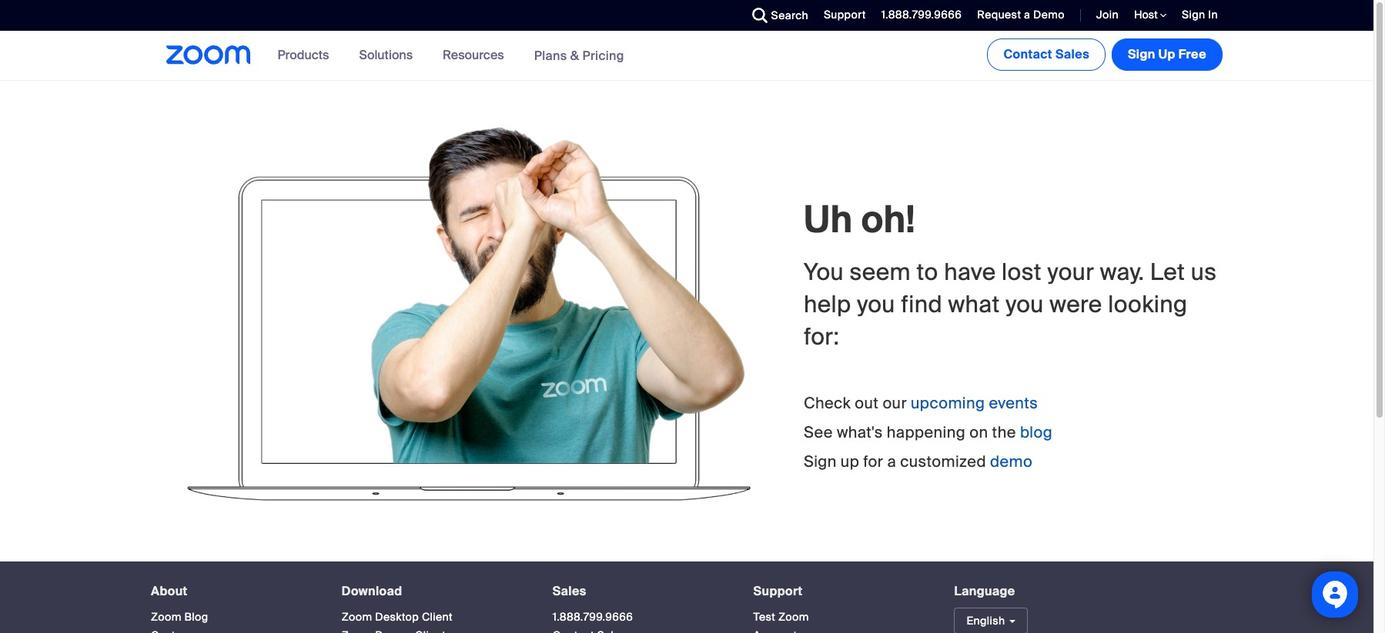 Task type: vqa. For each thing, say whether or not it's contained in the screenshot.


Task type: describe. For each thing, give the bounding box(es) containing it.
zoom blog link
[[151, 610, 208, 624]]

search
[[771, 8, 809, 22]]

in
[[1209, 8, 1218, 22]]

products button
[[278, 31, 336, 80]]

language
[[955, 584, 1016, 600]]

customized
[[901, 452, 987, 472]]

zoom desktop client link
[[342, 610, 453, 624]]

products
[[278, 47, 329, 63]]

pricing
[[583, 47, 625, 64]]

host
[[1135, 8, 1161, 22]]

up
[[1159, 46, 1176, 62]]

solutions button
[[359, 31, 420, 80]]

solutions
[[359, 47, 413, 63]]

request a demo
[[978, 8, 1065, 22]]

the
[[992, 423, 1016, 443]]

looking
[[1109, 289, 1188, 319]]

zoom for about
[[151, 610, 182, 624]]

1 vertical spatial a
[[888, 452, 897, 472]]

see what's happening on the blog
[[804, 423, 1053, 443]]

way.
[[1100, 257, 1145, 287]]

banner containing contact sales
[[148, 31, 1226, 81]]

sign up free button
[[1112, 39, 1223, 71]]

test
[[754, 610, 776, 624]]

zoom logo image
[[166, 45, 251, 65]]

what's
[[837, 423, 883, 443]]

lost
[[1002, 257, 1042, 287]]

sign for sign up for a customized demo
[[804, 452, 837, 472]]

search button
[[741, 0, 813, 31]]

let
[[1151, 257, 1186, 287]]

request
[[978, 8, 1022, 22]]

1 horizontal spatial a
[[1024, 8, 1031, 22]]

sign in
[[1182, 8, 1218, 22]]

sign up free
[[1128, 46, 1207, 62]]

host button
[[1135, 8, 1167, 22]]

for:
[[804, 322, 840, 352]]

us
[[1191, 257, 1217, 287]]

zoom desktop client
[[342, 610, 453, 624]]

uh
[[804, 196, 853, 244]]

what
[[949, 289, 1000, 319]]

blog
[[1020, 423, 1053, 443]]

happening
[[887, 423, 966, 443]]

download
[[342, 584, 402, 600]]

join link left the host
[[1085, 0, 1123, 31]]

resources
[[443, 47, 504, 63]]

out
[[855, 393, 879, 413]]



Task type: locate. For each thing, give the bounding box(es) containing it.
demo link
[[991, 452, 1033, 472]]

1.888.799.9666 button
[[870, 0, 966, 31], [882, 8, 962, 22]]

1 you from the left
[[857, 289, 896, 319]]

sales inside the meetings "navigation"
[[1056, 46, 1090, 62]]

a right the for
[[888, 452, 897, 472]]

1.888.799.9666
[[882, 8, 962, 22], [553, 610, 633, 624]]

test zoom
[[754, 610, 809, 624]]

demo
[[1034, 8, 1065, 22]]

sales right the contact
[[1056, 46, 1090, 62]]

sign for sign in
[[1182, 8, 1206, 22]]

up
[[841, 452, 860, 472]]

english
[[967, 614, 1005, 628]]

events
[[989, 393, 1038, 413]]

join link up the meetings "navigation"
[[1097, 8, 1119, 22]]

you
[[804, 257, 844, 287]]

support link
[[813, 0, 870, 31], [824, 8, 866, 22], [754, 584, 803, 600]]

&
[[571, 47, 579, 64]]

have
[[944, 257, 996, 287]]

0 vertical spatial 1.888.799.9666
[[882, 8, 962, 22]]

join
[[1097, 8, 1119, 22]]

you
[[857, 289, 896, 319], [1006, 289, 1044, 319]]

sales
[[1056, 46, 1090, 62], [553, 584, 587, 600]]

1 vertical spatial 1.888.799.9666
[[553, 610, 633, 624]]

support up test zoom
[[754, 584, 803, 600]]

oh!
[[862, 196, 916, 244]]

1 horizontal spatial you
[[1006, 289, 1044, 319]]

about
[[151, 584, 188, 600]]

plans
[[534, 47, 567, 64]]

demo
[[991, 452, 1033, 472]]

join link
[[1085, 0, 1123, 31], [1097, 8, 1119, 22]]

test zoom link
[[754, 610, 809, 624]]

you down lost on the top right
[[1006, 289, 1044, 319]]

plans & pricing
[[534, 47, 625, 64]]

upcoming events link
[[911, 393, 1038, 413]]

check out our upcoming events
[[804, 393, 1038, 413]]

find
[[901, 289, 943, 319]]

sign left in
[[1182, 8, 1206, 22]]

0 horizontal spatial a
[[888, 452, 897, 472]]

were
[[1050, 289, 1103, 319]]

banner
[[148, 31, 1226, 81]]

desktop
[[375, 610, 419, 624]]

english button
[[955, 608, 1028, 634]]

sales link
[[553, 584, 587, 600]]

you seem to have lost your way. let us help you find what you were looking for:
[[804, 257, 1217, 352]]

2 vertical spatial sign
[[804, 452, 837, 472]]

zoom blog
[[151, 610, 208, 624]]

zoom right test
[[779, 610, 809, 624]]

0 horizontal spatial 1.888.799.9666
[[553, 610, 633, 624]]

sign up for a customized demo
[[804, 452, 1033, 472]]

about link
[[151, 584, 188, 600]]

1 vertical spatial sign
[[1128, 46, 1156, 62]]

zoom for download
[[342, 610, 372, 624]]

download link
[[342, 584, 402, 600]]

1 zoom from the left
[[151, 610, 182, 624]]

help
[[804, 289, 852, 319]]

0 vertical spatial sign
[[1182, 8, 1206, 22]]

zoom down about link
[[151, 610, 182, 624]]

0 horizontal spatial support
[[754, 584, 803, 600]]

client
[[422, 610, 453, 624]]

a
[[1024, 8, 1031, 22], [888, 452, 897, 472]]

1 vertical spatial sales
[[553, 584, 587, 600]]

2 horizontal spatial sign
[[1182, 8, 1206, 22]]

to
[[917, 257, 939, 287]]

support
[[824, 8, 866, 22], [754, 584, 803, 600]]

0 horizontal spatial sales
[[553, 584, 587, 600]]

request a demo link
[[966, 0, 1069, 31], [978, 8, 1065, 22]]

zoom
[[151, 610, 182, 624], [342, 610, 372, 624], [779, 610, 809, 624]]

2 zoom from the left
[[342, 610, 372, 624]]

sales up 1.888.799.9666 link
[[553, 584, 587, 600]]

contact sales link
[[988, 39, 1106, 71]]

seem
[[850, 257, 911, 287]]

our
[[883, 393, 907, 413]]

support right search
[[824, 8, 866, 22]]

sign for sign up free
[[1128, 46, 1156, 62]]

1 horizontal spatial support
[[824, 8, 866, 22]]

0 vertical spatial a
[[1024, 8, 1031, 22]]

plans & pricing link
[[534, 47, 625, 64], [534, 47, 625, 64]]

free
[[1179, 46, 1207, 62]]

for
[[864, 452, 884, 472]]

blog link
[[1020, 423, 1053, 443]]

sign left up
[[1128, 46, 1156, 62]]

1 horizontal spatial sign
[[1128, 46, 1156, 62]]

you down seem
[[857, 289, 896, 319]]

2 you from the left
[[1006, 289, 1044, 319]]

contact
[[1004, 46, 1053, 62]]

check
[[804, 393, 851, 413]]

contact sales
[[1004, 46, 1090, 62]]

see
[[804, 423, 833, 443]]

1 vertical spatial support
[[754, 584, 803, 600]]

sign down see
[[804, 452, 837, 472]]

2 horizontal spatial zoom
[[779, 610, 809, 624]]

uh oh!
[[804, 196, 916, 244]]

sign in link
[[1171, 0, 1226, 31], [1182, 8, 1218, 22]]

0 vertical spatial support
[[824, 8, 866, 22]]

sign
[[1182, 8, 1206, 22], [1128, 46, 1156, 62], [804, 452, 837, 472]]

1 horizontal spatial zoom
[[342, 610, 372, 624]]

meetings navigation
[[985, 31, 1226, 74]]

0 horizontal spatial zoom
[[151, 610, 182, 624]]

3 zoom from the left
[[779, 610, 809, 624]]

1 horizontal spatial 1.888.799.9666
[[882, 8, 962, 22]]

blog
[[184, 610, 208, 624]]

0 vertical spatial sales
[[1056, 46, 1090, 62]]

on
[[970, 423, 989, 443]]

0 horizontal spatial you
[[857, 289, 896, 319]]

sign inside sign up free button
[[1128, 46, 1156, 62]]

upcoming
[[911, 393, 985, 413]]

zoom down "download" link at the bottom left
[[342, 610, 372, 624]]

your
[[1048, 257, 1095, 287]]

1 horizontal spatial sales
[[1056, 46, 1090, 62]]

resources button
[[443, 31, 511, 80]]

1.888.799.9666 link
[[553, 610, 633, 624]]

a left demo
[[1024, 8, 1031, 22]]

0 horizontal spatial sign
[[804, 452, 837, 472]]

product information navigation
[[266, 31, 636, 81]]



